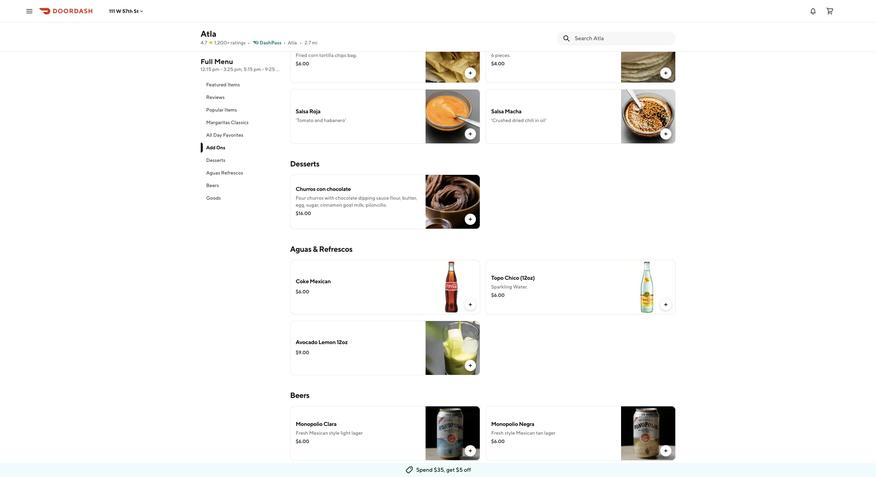 Task type: vqa. For each thing, say whether or not it's contained in the screenshot.
"Seafood"
no



Task type: describe. For each thing, give the bounding box(es) containing it.
get
[[446, 467, 455, 473]]

day
[[213, 132, 222, 138]]

12:15
[[201, 66, 211, 72]]

sparkling
[[491, 284, 512, 290]]

style inside monopolio clara fresh mexican style light lager $6.00
[[329, 430, 340, 436]]

reviews button
[[201, 91, 282, 104]]

add item to cart image for topo chico (12oz)
[[663, 302, 669, 308]]

margaritas
[[206, 120, 230, 125]]

egg,
[[296, 202, 305, 208]]

1 pm from the left
[[212, 66, 220, 72]]

churros con chocolate image
[[426, 175, 480, 229]]

four
[[296, 195, 306, 201]]

fresh for monopolio clara
[[296, 430, 308, 436]]

chico
[[505, 275, 519, 281]]

coke mexican
[[296, 278, 331, 285]]

$6.00 inside monopolio negra fresh style mexican tan lager $6.00
[[491, 439, 505, 444]]

add item to cart image for monopolio negra
[[663, 448, 669, 454]]

spend $35, get $5 off
[[416, 467, 471, 473]]

churros con chocolate four churros with chocolate dipping sauce flour, butter, egg, sugar, cinnamon goat milk, piloncillo. $16.00
[[296, 186, 417, 216]]

churros
[[307, 195, 324, 201]]

monopolio clara image
[[426, 406, 480, 461]]

6
[[491, 52, 494, 58]]

mi
[[312, 40, 318, 45]]

sugar,
[[306, 202, 319, 208]]

pieces.
[[495, 52, 511, 58]]

add item to cart image for coke mexican
[[468, 302, 473, 308]]

cinnamon
[[320, 202, 342, 208]]

2 - from the left
[[262, 66, 264, 72]]

topo
[[491, 275, 504, 281]]

add
[[206, 145, 215, 150]]

ons for add-ons
[[308, 13, 322, 22]]

$9.00
[[296, 350, 309, 355]]

add ons
[[206, 145, 225, 150]]

add item to cart image for avocado lemon 12oz
[[468, 363, 473, 368]]

spend
[[416, 467, 433, 473]]

add item to cart image for monopolio clara
[[468, 448, 473, 454]]

salsa macha 'crushed dried chili in oil'
[[491, 108, 547, 123]]

'tomato
[[296, 118, 314, 123]]

1,200+ ratings •
[[214, 40, 250, 45]]

light
[[341, 430, 351, 436]]

$6.00 inside totopos fried corn tortilla chips bag. $6.00
[[296, 61, 309, 66]]

flour,
[[390, 195, 401, 201]]

mexican inside monopolio negra fresh style mexican tan lager $6.00
[[516, 430, 535, 436]]

butter,
[[402, 195, 417, 201]]

1 vertical spatial refrescos
[[319, 245, 353, 254]]

aguas & refrescos
[[290, 245, 353, 254]]

reviews
[[206, 94, 225, 100]]

salsa roja 'tomato and habanero'
[[296, 108, 346, 123]]

dried
[[512, 118, 524, 123]]

0 items, open order cart image
[[826, 7, 834, 15]]

with
[[325, 195, 334, 201]]

add item to cart image for salsa roja
[[468, 131, 473, 137]]

4.7
[[201, 40, 207, 45]]

add-
[[290, 13, 308, 22]]

Item Search search field
[[575, 35, 670, 42]]

2 pm from the left
[[254, 66, 261, 72]]

3:25
[[224, 66, 233, 72]]

dashpass •
[[260, 40, 286, 45]]

goat
[[343, 202, 353, 208]]

margaritas classics
[[206, 120, 249, 125]]

all
[[206, 132, 212, 138]]

add item to cart image for 6 pieces.
[[663, 70, 669, 76]]

monopolio negra image
[[621, 406, 676, 461]]

aguas refrescos
[[206, 170, 243, 176]]

salsa roja image
[[426, 89, 480, 144]]

roja
[[309, 108, 321, 115]]

totopos
[[296, 43, 316, 50]]

open menu image
[[25, 7, 34, 15]]

• for atla • 2.7 mi
[[300, 40, 302, 45]]

desserts inside button
[[206, 157, 225, 163]]

• for dashpass •
[[284, 40, 286, 45]]

monopolio for monopolio clara
[[296, 421, 323, 428]]

habanero'
[[324, 118, 346, 123]]

featured
[[206, 82, 227, 87]]

atla • 2.7 mi
[[288, 40, 318, 45]]

1 horizontal spatial beers
[[290, 391, 310, 400]]

beers button
[[201, 179, 282, 192]]

1 • from the left
[[248, 40, 250, 45]]

tortillas image
[[621, 28, 676, 83]]

lager for monopolio negra
[[544, 430, 556, 436]]

chili
[[525, 118, 534, 123]]

1 vertical spatial chocolate
[[335, 195, 357, 201]]

notification bell image
[[809, 7, 818, 15]]

fresh for monopolio negra
[[491, 430, 504, 436]]

beers inside button
[[206, 183, 219, 188]]

$35,
[[434, 467, 445, 473]]

aguas for aguas refrescos
[[206, 170, 220, 176]]

oil'
[[540, 118, 547, 123]]

$6.00 inside topo chico (12oz) sparkling water. $6.00
[[491, 292, 505, 298]]

refrescos inside button
[[221, 170, 243, 176]]

(12oz)
[[520, 275, 535, 281]]

corn
[[308, 52, 318, 58]]

1,200+
[[214, 40, 230, 45]]

tan
[[536, 430, 543, 436]]

milk,
[[354, 202, 365, 208]]

coke
[[296, 278, 309, 285]]

avocado
[[296, 339, 318, 346]]

piloncillo.
[[366, 202, 387, 208]]

style inside monopolio negra fresh style mexican tan lager $6.00
[[505, 430, 515, 436]]



Task type: locate. For each thing, give the bounding box(es) containing it.
aguas left &
[[290, 245, 312, 254]]

goods button
[[201, 192, 282, 204]]

full menu 12:15 pm - 3:25 pm; 5:15 pm - 9:25 pm
[[201, 57, 283, 72]]

• left 2.7
[[300, 40, 302, 45]]

0 horizontal spatial •
[[248, 40, 250, 45]]

add item to cart image
[[468, 70, 473, 76], [663, 70, 669, 76], [663, 131, 669, 137], [468, 217, 473, 222], [468, 363, 473, 368], [468, 448, 473, 454], [663, 448, 669, 454]]

ons up mi
[[308, 13, 322, 22]]

w
[[116, 8, 121, 14]]

1 horizontal spatial fresh
[[491, 430, 504, 436]]

items up reviews button
[[228, 82, 240, 87]]

12oz
[[337, 339, 348, 346]]

monopolio for monopolio negra
[[491, 421, 518, 428]]

pm right "5:15"
[[254, 66, 261, 72]]

111 w 57th st button
[[109, 8, 144, 14]]

pm
[[212, 66, 220, 72], [254, 66, 261, 72], [276, 66, 283, 72]]

beers
[[206, 183, 219, 188], [290, 391, 310, 400]]

• right "dashpass"
[[284, 40, 286, 45]]

dipping
[[358, 195, 375, 201]]

st
[[134, 8, 139, 14]]

2.7
[[305, 40, 311, 45]]

monopolio
[[296, 421, 323, 428], [491, 421, 518, 428]]

aguas
[[206, 170, 220, 176], [290, 245, 312, 254]]

off
[[464, 467, 471, 473]]

1 horizontal spatial pm
[[254, 66, 261, 72]]

0 horizontal spatial fresh
[[296, 430, 308, 436]]

favorites
[[223, 132, 243, 138]]

lager inside monopolio clara fresh mexican style light lager $6.00
[[352, 430, 363, 436]]

0 horizontal spatial salsa
[[296, 108, 308, 115]]

salsa for salsa macha
[[491, 108, 504, 115]]

-
[[220, 66, 223, 72], [262, 66, 264, 72]]

0 horizontal spatial lager
[[352, 430, 363, 436]]

lager
[[352, 430, 363, 436], [544, 430, 556, 436]]

chips
[[335, 52, 347, 58]]

$6.00
[[296, 61, 309, 66], [296, 289, 309, 295], [491, 292, 505, 298], [296, 439, 309, 444], [491, 439, 505, 444]]

1 salsa from the left
[[296, 108, 308, 115]]

mexican down clara
[[309, 430, 328, 436]]

111 w 57th st
[[109, 8, 139, 14]]

menu
[[214, 57, 233, 65]]

all day favorites button
[[201, 129, 282, 141]]

dashpass
[[260, 40, 282, 45]]

items for popular items
[[225, 107, 237, 113]]

atla up 4.7
[[201, 29, 217, 38]]

1 vertical spatial beers
[[290, 391, 310, 400]]

add item to cart image for totopos
[[468, 70, 473, 76]]

9:25
[[265, 66, 275, 72]]

0 horizontal spatial aguas
[[206, 170, 220, 176]]

1 vertical spatial atla
[[288, 40, 297, 45]]

topo chico (12oz) image
[[621, 260, 676, 315]]

monopolio clara fresh mexican style light lager $6.00
[[296, 421, 363, 444]]

lemon
[[319, 339, 336, 346]]

mexican right coke
[[310, 278, 331, 285]]

fresh
[[296, 430, 308, 436], [491, 430, 504, 436]]

0 horizontal spatial refrescos
[[221, 170, 243, 176]]

1 vertical spatial ons
[[216, 145, 225, 150]]

negra
[[519, 421, 535, 428]]

0 horizontal spatial monopolio
[[296, 421, 323, 428]]

refrescos right &
[[319, 245, 353, 254]]

1 horizontal spatial aguas
[[290, 245, 312, 254]]

mexican inside monopolio clara fresh mexican style light lager $6.00
[[309, 430, 328, 436]]

1 horizontal spatial -
[[262, 66, 264, 72]]

salsa inside salsa roja 'tomato and habanero'
[[296, 108, 308, 115]]

add item to cart image for churros con chocolate
[[468, 217, 473, 222]]

'crushed
[[491, 118, 511, 123]]

5:15
[[244, 66, 253, 72]]

2 horizontal spatial pm
[[276, 66, 283, 72]]

featured items button
[[201, 78, 282, 91]]

1 horizontal spatial desserts
[[290, 159, 320, 168]]

$6.00 inside monopolio clara fresh mexican style light lager $6.00
[[296, 439, 309, 444]]

mexican down negra
[[516, 430, 535, 436]]

• right ratings
[[248, 40, 250, 45]]

chocolate up goat
[[335, 195, 357, 201]]

- left "3:25"
[[220, 66, 223, 72]]

aguas inside button
[[206, 170, 220, 176]]

featured items
[[206, 82, 240, 87]]

0 vertical spatial refrescos
[[221, 170, 243, 176]]

ratings
[[231, 40, 246, 45]]

add item to cart image
[[468, 131, 473, 137], [468, 302, 473, 308], [663, 302, 669, 308]]

margaritas classics button
[[201, 116, 282, 129]]

tortilla
[[319, 52, 334, 58]]

items for featured items
[[228, 82, 240, 87]]

2 horizontal spatial •
[[300, 40, 302, 45]]

avocado lemon 12oz
[[296, 339, 348, 346]]

1 lager from the left
[[352, 430, 363, 436]]

salsa macha image
[[621, 89, 676, 144]]

monopolio negra fresh style mexican tan lager $6.00
[[491, 421, 556, 444]]

0 horizontal spatial ons
[[216, 145, 225, 150]]

aguas for aguas & refrescos
[[290, 245, 312, 254]]

all day favorites
[[206, 132, 243, 138]]

clara
[[324, 421, 337, 428]]

1 vertical spatial aguas
[[290, 245, 312, 254]]

style left 'tan'
[[505, 430, 515, 436]]

ons right add
[[216, 145, 225, 150]]

2 monopolio from the left
[[491, 421, 518, 428]]

avocado lemon 12oz image
[[426, 321, 480, 375]]

desserts down add ons
[[206, 157, 225, 163]]

111
[[109, 8, 115, 14]]

totopos fried corn tortilla chips bag. $6.00
[[296, 43, 357, 66]]

lager inside monopolio negra fresh style mexican tan lager $6.00
[[544, 430, 556, 436]]

fresh inside monopolio clara fresh mexican style light lager $6.00
[[296, 430, 308, 436]]

bag.
[[348, 52, 357, 58]]

desserts up the churros
[[290, 159, 320, 168]]

1 horizontal spatial monopolio
[[491, 421, 518, 428]]

popular items button
[[201, 104, 282, 116]]

con
[[317, 186, 326, 192]]

1 horizontal spatial refrescos
[[319, 245, 353, 254]]

2 • from the left
[[284, 40, 286, 45]]

items up margaritas classics
[[225, 107, 237, 113]]

6 pieces. $4.00
[[491, 52, 511, 66]]

0 horizontal spatial beers
[[206, 183, 219, 188]]

3 pm from the left
[[276, 66, 283, 72]]

pm right 12:15
[[212, 66, 220, 72]]

2 salsa from the left
[[491, 108, 504, 115]]

classics
[[231, 120, 249, 125]]

lager right 'tan'
[[544, 430, 556, 436]]

&
[[313, 245, 318, 254]]

0 horizontal spatial atla
[[201, 29, 217, 38]]

topo chico (12oz) sparkling water. $6.00
[[491, 275, 535, 298]]

lager for monopolio clara
[[352, 430, 363, 436]]

pm right 9:25
[[276, 66, 283, 72]]

lager right light on the left of page
[[352, 430, 363, 436]]

chocolate up with
[[327, 186, 351, 192]]

fresh inside monopolio negra fresh style mexican tan lager $6.00
[[491, 430, 504, 436]]

monopolio left negra
[[491, 421, 518, 428]]

add-ons
[[290, 13, 322, 22]]

refrescos down desserts button
[[221, 170, 243, 176]]

coke mexican image
[[426, 260, 480, 315]]

2 fresh from the left
[[491, 430, 504, 436]]

salsa up 'tomato
[[296, 108, 308, 115]]

0 vertical spatial beers
[[206, 183, 219, 188]]

ons for add ons
[[216, 145, 225, 150]]

0 vertical spatial ons
[[308, 13, 322, 22]]

1 horizontal spatial salsa
[[491, 108, 504, 115]]

$4.00
[[491, 61, 505, 66]]

salsa up 'crushed
[[491, 108, 504, 115]]

style
[[329, 430, 340, 436], [505, 430, 515, 436]]

items
[[228, 82, 240, 87], [225, 107, 237, 113]]

0 horizontal spatial -
[[220, 66, 223, 72]]

1 horizontal spatial ons
[[308, 13, 322, 22]]

2 style from the left
[[505, 430, 515, 436]]

1 horizontal spatial style
[[505, 430, 515, 436]]

0 vertical spatial atla
[[201, 29, 217, 38]]

0 vertical spatial aguas
[[206, 170, 220, 176]]

salsa inside salsa macha 'crushed dried chili in oil'
[[491, 108, 504, 115]]

1 horizontal spatial atla
[[288, 40, 297, 45]]

0 horizontal spatial pm
[[212, 66, 220, 72]]

pm;
[[234, 66, 243, 72]]

1 monopolio from the left
[[296, 421, 323, 428]]

3 • from the left
[[300, 40, 302, 45]]

mexican
[[310, 278, 331, 285], [309, 430, 328, 436], [516, 430, 535, 436]]

water.
[[513, 284, 528, 290]]

$5
[[456, 467, 463, 473]]

add item to cart image for salsa macha
[[663, 131, 669, 137]]

desserts button
[[201, 154, 282, 167]]

0 vertical spatial chocolate
[[327, 186, 351, 192]]

1 style from the left
[[329, 430, 340, 436]]

macha
[[505, 108, 522, 115]]

refrescos
[[221, 170, 243, 176], [319, 245, 353, 254]]

atla for atla • 2.7 mi
[[288, 40, 297, 45]]

2 lager from the left
[[544, 430, 556, 436]]

0 vertical spatial items
[[228, 82, 240, 87]]

monopolio left clara
[[296, 421, 323, 428]]

monopolio inside monopolio clara fresh mexican style light lager $6.00
[[296, 421, 323, 428]]

1 horizontal spatial •
[[284, 40, 286, 45]]

- left 9:25
[[262, 66, 264, 72]]

and
[[315, 118, 323, 123]]

popular items
[[206, 107, 237, 113]]

chocolate
[[327, 186, 351, 192], [335, 195, 357, 201]]

totopos image
[[426, 28, 480, 83]]

0 horizontal spatial style
[[329, 430, 340, 436]]

salsa for salsa roja
[[296, 108, 308, 115]]

popular
[[206, 107, 224, 113]]

salsa
[[296, 108, 308, 115], [491, 108, 504, 115]]

style down clara
[[329, 430, 340, 436]]

1 - from the left
[[220, 66, 223, 72]]

aguas refrescos button
[[201, 167, 282, 179]]

57th
[[122, 8, 133, 14]]

monopolio inside monopolio negra fresh style mexican tan lager $6.00
[[491, 421, 518, 428]]

1 horizontal spatial lager
[[544, 430, 556, 436]]

1 vertical spatial items
[[225, 107, 237, 113]]

atla left 2.7
[[288, 40, 297, 45]]

1 fresh from the left
[[296, 430, 308, 436]]

in
[[535, 118, 539, 123]]

atla for atla
[[201, 29, 217, 38]]

aguas up 'goods'
[[206, 170, 220, 176]]

0 horizontal spatial desserts
[[206, 157, 225, 163]]



